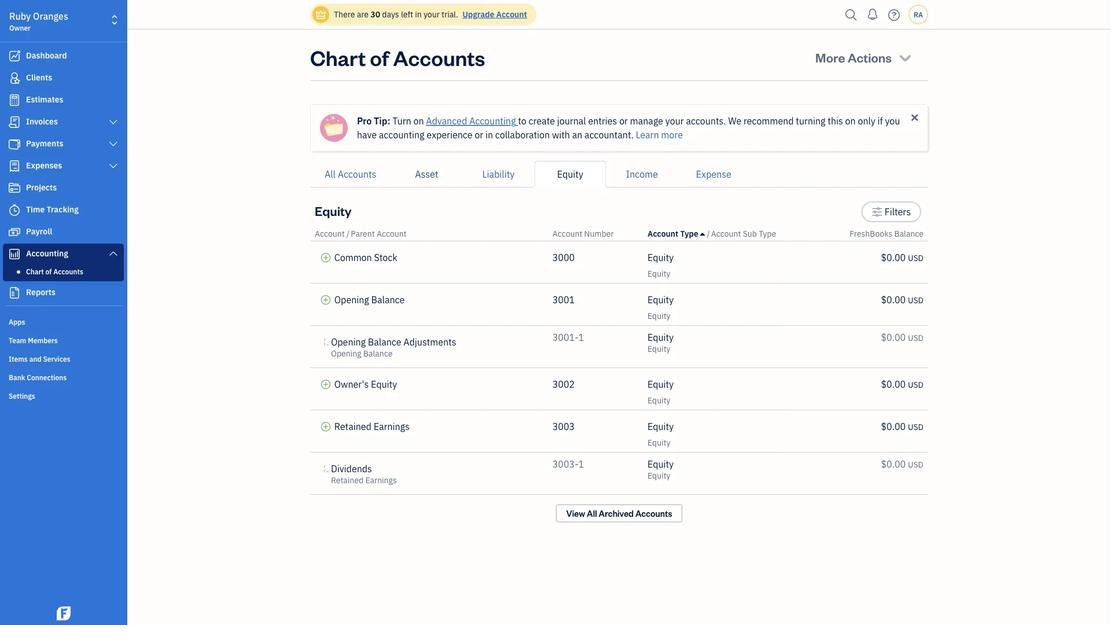 Task type: locate. For each thing, give the bounding box(es) containing it.
more
[[662, 129, 683, 141]]

account type
[[648, 228, 699, 239]]

1 vertical spatial 1
[[579, 458, 584, 470]]

0 horizontal spatial accounting
[[26, 248, 68, 259]]

0 horizontal spatial chart
[[26, 267, 44, 276]]

0 horizontal spatial type
[[681, 228, 699, 239]]

3001
[[553, 294, 575, 306]]

1 for 3003-
[[579, 458, 584, 470]]

1 vertical spatial accounting
[[26, 248, 68, 259]]

account for account sub type
[[711, 228, 741, 239]]

account right "caretup" icon
[[711, 228, 741, 239]]

your inside to create journal entries or manage your accounts. we recommend turning this on only if  you have accounting experience or in collaboration with an accountant.
[[666, 115, 684, 127]]

1 vertical spatial chevron large down image
[[108, 249, 119, 258]]

more actions button
[[805, 43, 924, 71]]

0 vertical spatial chevron large down image
[[108, 140, 119, 149]]

on right the turn
[[414, 115, 424, 127]]

chart of accounts down accounting link
[[26, 267, 83, 276]]

balance down filters
[[895, 228, 924, 239]]

we
[[729, 115, 742, 127]]

6 equity equity from the top
[[648, 458, 674, 481]]

time tracking link
[[3, 200, 124, 221]]

your for trial.
[[424, 9, 440, 20]]

0 vertical spatial all
[[325, 168, 336, 180]]

1 horizontal spatial accounting
[[470, 115, 516, 127]]

$0.00 for 3000
[[881, 252, 906, 264]]

/
[[347, 228, 350, 239], [707, 228, 710, 239]]

number
[[585, 228, 614, 239]]

$0.00 usd for 3001
[[881, 294, 924, 306]]

bank connections
[[9, 373, 67, 382]]

or up accountant.
[[620, 115, 628, 127]]

1 vertical spatial all
[[587, 508, 597, 519]]

to
[[518, 115, 527, 127]]

notifications image
[[864, 3, 882, 26]]

earnings down owner's equity
[[374, 421, 410, 433]]

1 vertical spatial in
[[486, 129, 493, 141]]

$0.00 for 3001-1
[[881, 331, 906, 344]]

there are 30 days left in your trial. upgrade account
[[334, 9, 527, 20]]

5 $0.00 usd from the top
[[881, 421, 924, 433]]

on inside to create journal entries or manage your accounts. we recommend turning this on only if  you have accounting experience or in collaboration with an accountant.
[[846, 115, 856, 127]]

chevron large down image
[[108, 118, 119, 127], [108, 249, 119, 258]]

of
[[370, 43, 389, 71], [45, 267, 52, 276]]

your left the trial.
[[424, 9, 440, 20]]

chevron large down image up projects link
[[108, 162, 119, 171]]

accounts
[[393, 43, 485, 71], [338, 168, 377, 180], [53, 267, 83, 276], [636, 508, 673, 519]]

account for account / parent account
[[315, 228, 345, 239]]

retained earnings
[[335, 421, 410, 433]]

invoices
[[26, 116, 58, 127]]

recommend
[[744, 115, 794, 127]]

owner's equity
[[335, 378, 397, 391]]

1 vertical spatial retained
[[331, 475, 364, 486]]

your up more
[[666, 115, 684, 127]]

$0.00 usd
[[881, 252, 924, 264], [881, 294, 924, 306], [881, 331, 924, 344], [881, 378, 924, 391], [881, 421, 924, 433], [881, 458, 924, 470]]

your
[[424, 9, 440, 20], [666, 115, 684, 127]]

earnings down retained earnings
[[366, 475, 397, 486]]

3 usd from the top
[[908, 333, 924, 343]]

oranges
[[33, 10, 68, 22]]

0 horizontal spatial in
[[415, 9, 422, 20]]

account up stock
[[377, 228, 407, 239]]

2 chevron large down image from the top
[[108, 249, 119, 258]]

chevron large down image up expenses link
[[108, 140, 119, 149]]

accounting
[[470, 115, 516, 127], [26, 248, 68, 259]]

1 vertical spatial chart of accounts
[[26, 267, 83, 276]]

ruby
[[9, 10, 31, 22]]

chevron large down image
[[108, 140, 119, 149], [108, 162, 119, 171]]

5 $0.00 from the top
[[881, 421, 906, 433]]

in right left
[[415, 9, 422, 20]]

balance down opening balance
[[368, 336, 402, 348]]

ruby oranges owner
[[9, 10, 68, 32]]

chart of accounts down days
[[310, 43, 485, 71]]

accounting
[[379, 129, 425, 141]]

1 for 3001-
[[579, 331, 584, 344]]

balance up owner's equity
[[363, 348, 393, 359]]

0 horizontal spatial /
[[347, 228, 350, 239]]

team
[[9, 336, 26, 345]]

6 $0.00 from the top
[[881, 458, 906, 470]]

1 vertical spatial of
[[45, 267, 52, 276]]

balance down stock
[[371, 294, 405, 306]]

all accounts
[[325, 168, 377, 180]]

equity equity for 3001-1
[[648, 331, 674, 354]]

0 horizontal spatial on
[[414, 115, 424, 127]]

chevron large down image for payments
[[108, 140, 119, 149]]

2 chevron large down image from the top
[[108, 162, 119, 171]]

equity inside "equity" button
[[557, 168, 584, 180]]

accounting down payroll
[[26, 248, 68, 259]]

archived
[[599, 508, 634, 519]]

1 equity equity from the top
[[648, 252, 674, 279]]

earnings
[[374, 421, 410, 433], [366, 475, 397, 486]]

1 $0.00 from the top
[[881, 252, 906, 264]]

owner's
[[335, 378, 369, 391]]

0 horizontal spatial all
[[325, 168, 336, 180]]

2 on from the left
[[846, 115, 856, 127]]

$0.00 usd for 3002
[[881, 378, 924, 391]]

2 1 from the top
[[579, 458, 584, 470]]

accounting left 'to'
[[470, 115, 516, 127]]

1 horizontal spatial all
[[587, 508, 597, 519]]

0 horizontal spatial of
[[45, 267, 52, 276]]

$0.00 usd for 3003
[[881, 421, 924, 433]]

1 horizontal spatial in
[[486, 129, 493, 141]]

equity equity for 3003
[[648, 421, 674, 448]]

opening for opening balance adjustments opening balance
[[331, 336, 366, 348]]

account up 3000
[[553, 228, 583, 239]]

4 $0.00 usd from the top
[[881, 378, 924, 391]]

2 $0.00 usd from the top
[[881, 294, 924, 306]]

and
[[29, 354, 41, 364]]

close image
[[910, 112, 921, 123]]

0 vertical spatial retained
[[335, 421, 372, 433]]

1 horizontal spatial chart of accounts
[[310, 43, 485, 71]]

1 vertical spatial chevron large down image
[[108, 162, 119, 171]]

1 chevron large down image from the top
[[108, 118, 119, 127]]

freshbooks image
[[54, 607, 73, 621]]

dashboard image
[[8, 50, 21, 62]]

1 $0.00 usd from the top
[[881, 252, 924, 264]]

liability
[[483, 168, 515, 180]]

expense image
[[8, 160, 21, 172]]

type right sub
[[759, 228, 777, 239]]

0 horizontal spatial chart of accounts
[[26, 267, 83, 276]]

0 vertical spatial chart
[[310, 43, 366, 71]]

team members
[[9, 336, 58, 345]]

5 usd from the top
[[908, 422, 924, 433]]

report image
[[8, 287, 21, 299]]

accounts down there are 30 days left in your trial. upgrade account
[[393, 43, 485, 71]]

or
[[620, 115, 628, 127], [475, 129, 484, 141]]

2 usd from the top
[[908, 295, 924, 306]]

dashboard
[[26, 50, 67, 61]]

accounts down "have"
[[338, 168, 377, 180]]

on
[[414, 115, 424, 127], [846, 115, 856, 127]]

chart
[[310, 43, 366, 71], [26, 267, 44, 276]]

6 $0.00 usd from the top
[[881, 458, 924, 470]]

timer image
[[8, 204, 21, 216]]

bank
[[9, 373, 25, 382]]

trial.
[[442, 9, 458, 20]]

dividends
[[331, 463, 372, 475]]

money image
[[8, 226, 21, 238]]

1 horizontal spatial chart
[[310, 43, 366, 71]]

expense
[[696, 168, 732, 180]]

3 $0.00 usd from the top
[[881, 331, 924, 344]]

3 $0.00 from the top
[[881, 331, 906, 344]]

4 $0.00 from the top
[[881, 378, 906, 391]]

usd for 3003
[[908, 422, 924, 433]]

/ right "caretup" icon
[[707, 228, 710, 239]]

client image
[[8, 72, 21, 84]]

of up reports
[[45, 267, 52, 276]]

crown image
[[315, 8, 327, 21]]

equity
[[557, 168, 584, 180], [315, 202, 352, 219], [648, 252, 674, 264], [648, 268, 671, 279], [648, 294, 674, 306], [648, 311, 671, 321], [648, 331, 674, 344], [648, 344, 671, 354], [371, 378, 397, 391], [648, 378, 674, 391], [648, 395, 671, 406], [648, 421, 674, 433], [648, 437, 671, 448], [648, 458, 674, 470], [648, 470, 671, 481]]

1 horizontal spatial or
[[620, 115, 628, 127]]

on right this
[[846, 115, 856, 127]]

of down 30
[[370, 43, 389, 71]]

type
[[681, 228, 699, 239], [759, 228, 777, 239]]

1 / from the left
[[347, 228, 350, 239]]

1 vertical spatial your
[[666, 115, 684, 127]]

accounting link
[[3, 244, 124, 265]]

2 equity equity from the top
[[648, 294, 674, 321]]

1 vertical spatial or
[[475, 129, 484, 141]]

more actions
[[816, 49, 892, 65]]

your for accounts.
[[666, 115, 684, 127]]

usd for 3003-1
[[908, 459, 924, 470]]

0 vertical spatial your
[[424, 9, 440, 20]]

0 vertical spatial in
[[415, 9, 422, 20]]

chevron large down image down estimates link
[[108, 118, 119, 127]]

0 vertical spatial chart of accounts
[[310, 43, 485, 71]]

4 equity equity from the top
[[648, 378, 674, 406]]

5 equity equity from the top
[[648, 421, 674, 448]]

1 horizontal spatial /
[[707, 228, 710, 239]]

or down advanced accounting 'link'
[[475, 129, 484, 141]]

3003
[[553, 421, 575, 433]]

balance
[[895, 228, 924, 239], [371, 294, 405, 306], [368, 336, 402, 348], [363, 348, 393, 359]]

2 / from the left
[[707, 228, 710, 239]]

this
[[828, 115, 843, 127]]

1 1 from the top
[[579, 331, 584, 344]]

main element
[[0, 0, 156, 625]]

chart down there
[[310, 43, 366, 71]]

0 vertical spatial 1
[[579, 331, 584, 344]]

3003-
[[553, 458, 579, 470]]

0 vertical spatial accounting
[[470, 115, 516, 127]]

asset button
[[391, 161, 463, 188]]

$0.00 for 3002
[[881, 378, 906, 391]]

1 vertical spatial chart
[[26, 267, 44, 276]]

accounts down accounting link
[[53, 267, 83, 276]]

chart of accounts inside chart of accounts link
[[26, 267, 83, 276]]

2 $0.00 from the top
[[881, 294, 906, 306]]

manage
[[630, 115, 664, 127]]

1 chevron large down image from the top
[[108, 140, 119, 149]]

reports
[[26, 287, 56, 298]]

equity equity for 3003-1
[[648, 458, 674, 481]]

1 horizontal spatial your
[[666, 115, 684, 127]]

3 equity equity from the top
[[648, 331, 674, 354]]

reports link
[[3, 283, 124, 303]]

/ left parent at the top left of the page
[[347, 228, 350, 239]]

account left parent at the top left of the page
[[315, 228, 345, 239]]

6 usd from the top
[[908, 459, 924, 470]]

0 horizontal spatial or
[[475, 129, 484, 141]]

view all archived accounts
[[567, 508, 673, 519]]

advanced
[[426, 115, 467, 127]]

1 type from the left
[[681, 228, 699, 239]]

3000
[[553, 252, 575, 264]]

equity equity for 3001
[[648, 294, 674, 321]]

chevron large down image inside expenses link
[[108, 162, 119, 171]]

only
[[858, 115, 876, 127]]

chart up reports
[[26, 267, 44, 276]]

chart inside main element
[[26, 267, 44, 276]]

adjustments
[[404, 336, 457, 348]]

clients link
[[3, 68, 124, 89]]

1 horizontal spatial of
[[370, 43, 389, 71]]

in
[[415, 9, 422, 20], [486, 129, 493, 141]]

learn more link
[[636, 129, 683, 141]]

in down advanced accounting 'link'
[[486, 129, 493, 141]]

tip:
[[374, 115, 391, 127]]

expenses
[[26, 160, 62, 171]]

type left "caretup" icon
[[681, 228, 699, 239]]

4 usd from the top
[[908, 380, 924, 390]]

to create journal entries or manage your accounts. we recommend turning this on only if  you have accounting experience or in collaboration with an accountant.
[[357, 115, 901, 141]]

1 horizontal spatial on
[[846, 115, 856, 127]]

0 vertical spatial chevron large down image
[[108, 118, 119, 127]]

account left "caretup" icon
[[648, 228, 679, 239]]

journal
[[557, 115, 586, 127]]

go to help image
[[885, 6, 904, 23]]

chevron large down image for expenses
[[108, 162, 119, 171]]

common
[[335, 252, 372, 264]]

accounts inside main element
[[53, 267, 83, 276]]

estimates
[[26, 94, 63, 105]]

1 usd from the top
[[908, 253, 924, 263]]

accounting inside main element
[[26, 248, 68, 259]]

0 horizontal spatial your
[[424, 9, 440, 20]]

entries
[[588, 115, 617, 127]]

1 horizontal spatial type
[[759, 228, 777, 239]]

caretup image
[[701, 229, 705, 239]]

account right upgrade
[[497, 9, 527, 20]]

1 vertical spatial earnings
[[366, 475, 397, 486]]

chevron large down image up chart of accounts link
[[108, 249, 119, 258]]



Task type: vqa. For each thing, say whether or not it's contained in the screenshot.
2nd USD from the top of the page
yes



Task type: describe. For each thing, give the bounding box(es) containing it.
create
[[529, 115, 555, 127]]

expense button
[[678, 161, 750, 188]]

all accounts button
[[310, 161, 391, 188]]

opening for opening balance
[[335, 294, 369, 306]]

account type button
[[648, 228, 705, 239]]

settings link
[[3, 387, 124, 404]]

projects link
[[3, 178, 124, 199]]

account number
[[553, 228, 614, 239]]

$0.00 for 3001
[[881, 294, 906, 306]]

upgrade account link
[[460, 9, 527, 20]]

estimates link
[[3, 90, 124, 111]]

usd for 3001
[[908, 295, 924, 306]]

accounts.
[[686, 115, 726, 127]]

stock
[[374, 252, 398, 264]]

$0.00 usd for 3000
[[881, 252, 924, 264]]

payments link
[[3, 134, 124, 155]]

projects
[[26, 182, 57, 193]]

items
[[9, 354, 28, 364]]

payments
[[26, 138, 63, 149]]

0 vertical spatial of
[[370, 43, 389, 71]]

collaboration
[[496, 129, 550, 141]]

0 vertical spatial or
[[620, 115, 628, 127]]

advanced accounting link
[[426, 115, 518, 127]]

3002
[[553, 378, 575, 391]]

chart of accounts link
[[5, 265, 122, 278]]

retained inside dividends retained earnings
[[331, 475, 364, 486]]

chevron large down image for accounting
[[108, 249, 119, 258]]

equity equity for 3000
[[648, 252, 674, 279]]

common stock
[[335, 252, 398, 264]]

more
[[816, 49, 846, 65]]

upgrade
[[463, 9, 495, 20]]

chevrondown image
[[898, 49, 914, 65]]

chevron large down image for invoices
[[108, 118, 119, 127]]

usd for 3001-1
[[908, 333, 924, 343]]

usd for 3002
[[908, 380, 924, 390]]

equity button
[[535, 161, 606, 188]]

team members link
[[3, 331, 124, 349]]

balance for freshbooks balance
[[895, 228, 924, 239]]

project image
[[8, 182, 21, 194]]

sub
[[743, 228, 757, 239]]

settings
[[9, 391, 35, 401]]

invoices link
[[3, 112, 124, 133]]

3001-
[[553, 331, 579, 344]]

members
[[28, 336, 58, 345]]

1 on from the left
[[414, 115, 424, 127]]

an
[[572, 129, 583, 141]]

tracking
[[47, 204, 79, 215]]

freshbooks balance
[[850, 228, 924, 239]]

have
[[357, 129, 377, 141]]

view all archived accounts link
[[556, 504, 683, 523]]

services
[[43, 354, 70, 364]]

dividends retained earnings
[[331, 463, 397, 486]]

invoice image
[[8, 116, 21, 128]]

expenses link
[[3, 156, 124, 177]]

payroll
[[26, 226, 52, 237]]

account for account number
[[553, 228, 583, 239]]

ra
[[914, 10, 923, 19]]

usd for 3000
[[908, 253, 924, 263]]

2 type from the left
[[759, 228, 777, 239]]

connections
[[27, 373, 67, 382]]

items and services
[[9, 354, 70, 364]]

accounts right archived
[[636, 508, 673, 519]]

all inside button
[[325, 168, 336, 180]]

$0.00 usd for 3001-1
[[881, 331, 924, 344]]

balance for opening balance adjustments opening balance
[[368, 336, 402, 348]]

filters
[[885, 206, 911, 218]]

$0.00 for 3003
[[881, 421, 906, 433]]

opening balance
[[335, 294, 405, 306]]

pro
[[357, 115, 372, 127]]

estimate image
[[8, 94, 21, 106]]

accounts inside button
[[338, 168, 377, 180]]

account for account type
[[648, 228, 679, 239]]

experience
[[427, 129, 473, 141]]

view
[[567, 508, 585, 519]]

apps link
[[3, 313, 124, 330]]

left
[[401, 9, 413, 20]]

search image
[[842, 6, 861, 23]]

balance for opening balance
[[371, 294, 405, 306]]

freshbooks
[[850, 228, 893, 239]]

liability button
[[463, 161, 535, 188]]

turning
[[796, 115, 826, 127]]

you
[[886, 115, 901, 127]]

account / parent account
[[315, 228, 407, 239]]

$0.00 usd for 3003-1
[[881, 458, 924, 470]]

time tracking
[[26, 204, 79, 215]]

if
[[878, 115, 883, 127]]

0 vertical spatial earnings
[[374, 421, 410, 433]]

pro tip: turn on advanced accounting
[[357, 115, 516, 127]]

there
[[334, 9, 355, 20]]

learn
[[636, 129, 659, 141]]

items and services link
[[3, 350, 124, 367]]

apps
[[9, 317, 25, 327]]

equity equity for 3002
[[648, 378, 674, 406]]

income
[[626, 168, 658, 180]]

$0.00 for 3003-1
[[881, 458, 906, 470]]

learn more
[[636, 129, 683, 141]]

time
[[26, 204, 45, 215]]

settings image
[[872, 205, 883, 219]]

chart image
[[8, 248, 21, 260]]

payment image
[[8, 138, 21, 150]]

dashboard link
[[3, 46, 124, 67]]

of inside main element
[[45, 267, 52, 276]]

opening balance adjustments opening balance
[[331, 336, 457, 359]]

owner
[[9, 23, 31, 32]]

in inside to create journal entries or manage your accounts. we recommend turning this on only if  you have accounting experience or in collaboration with an accountant.
[[486, 129, 493, 141]]

are
[[357, 9, 369, 20]]

3003-1
[[553, 458, 584, 470]]

earnings inside dividends retained earnings
[[366, 475, 397, 486]]

asset
[[415, 168, 439, 180]]

bank connections link
[[3, 368, 124, 386]]



